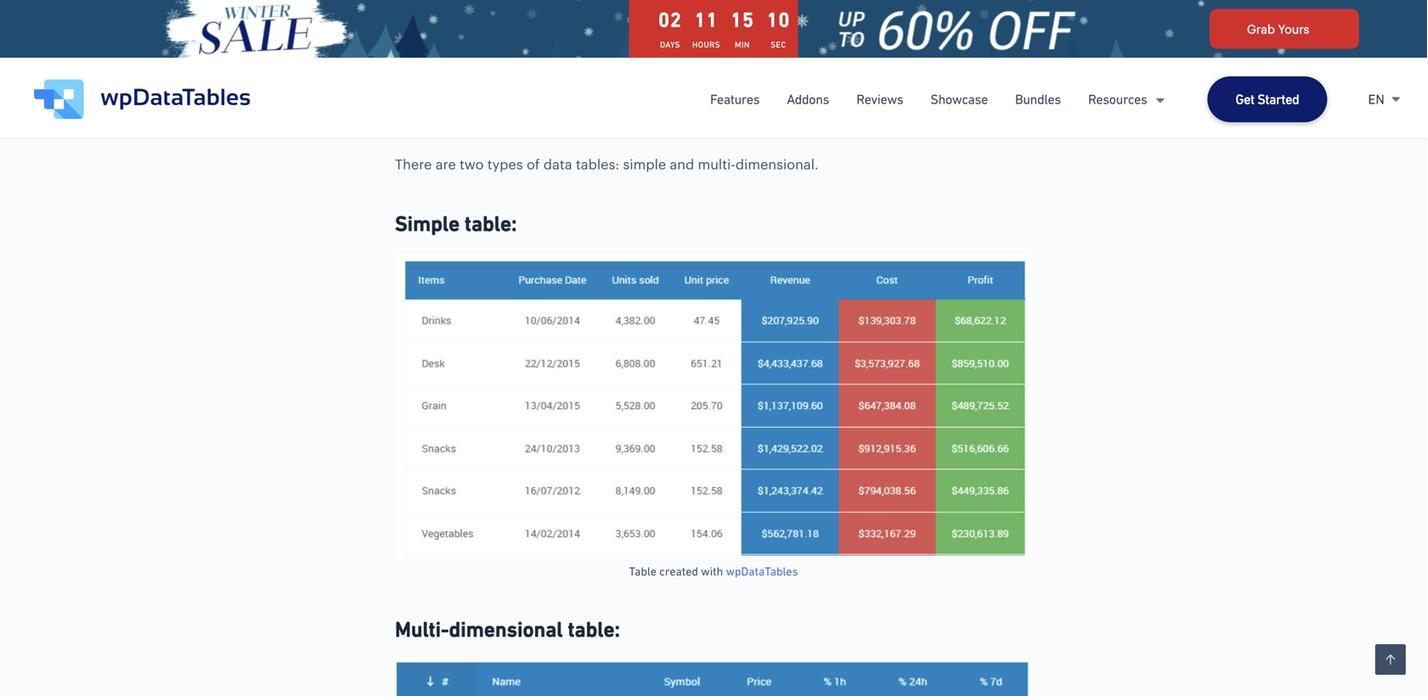 Task type: locate. For each thing, give the bounding box(es) containing it.
simple table:
[[395, 211, 517, 236]]

1 horizontal spatial to
[[658, 19, 669, 35]]

of up multi-
[[711, 103, 733, 133]]

are
[[432, 19, 452, 35], [458, 103, 495, 133], [436, 156, 456, 172]]

1 vertical spatial there
[[395, 156, 432, 172]]

1 there from the top
[[395, 19, 429, 35]]

grab yours
[[1247, 22, 1310, 36]]

2 vertical spatial are
[[436, 156, 456, 172]]

0 vertical spatial wpdatatables link
[[702, 42, 784, 57]]

wordpress
[[544, 19, 608, 35]]

are left various on the top of the page
[[432, 19, 452, 35]]

comes
[[395, 42, 433, 57]]

0 horizontal spatial to
[[437, 42, 448, 57]]

are inside there are various js and wordpress plugins to help you create one online, and microsoft excel when it comes to working locally. the one we recommend is
[[432, 19, 452, 35]]

there up comes
[[395, 19, 429, 35]]

one up sec
[[765, 19, 787, 35]]

1 horizontal spatial and
[[670, 156, 694, 172]]

2 there from the top
[[395, 156, 432, 172]]

wpdatatables link right with
[[726, 565, 798, 579]]

resources
[[1088, 92, 1147, 107]]

0 vertical spatial table:
[[465, 211, 517, 236]]

types
[[645, 103, 705, 133], [487, 156, 523, 172]]

the
[[545, 42, 567, 57]]

different
[[542, 103, 639, 133]]

0 horizontal spatial caret image
[[1156, 98, 1164, 103]]

there
[[395, 19, 429, 35], [395, 156, 432, 172]]

wpdatatables down create
[[702, 42, 784, 57]]

1 vertical spatial wpdatatables link
[[726, 565, 798, 579]]

sec
[[771, 40, 786, 50]]

1 vertical spatial table:
[[568, 618, 620, 642]]

1 horizontal spatial table:
[[568, 618, 620, 642]]

are left two
[[436, 156, 456, 172]]

.
[[784, 42, 788, 57]]

0 vertical spatial of
[[711, 103, 733, 133]]

1 vertical spatial are
[[458, 103, 495, 133]]

dimensional.
[[736, 156, 819, 172]]

simple
[[623, 156, 666, 172]]

0 horizontal spatial types
[[487, 156, 523, 172]]

plugins
[[612, 19, 655, 35]]

there are two types of data tables: simple and multi-dimensional.
[[395, 156, 819, 172]]

tables:
[[576, 156, 620, 172]]

0 vertical spatial are
[[432, 19, 452, 35]]

0 horizontal spatial of
[[527, 156, 540, 172]]

there down what
[[395, 156, 432, 172]]

2 horizontal spatial and
[[832, 19, 854, 35]]

and
[[520, 19, 541, 35], [832, 19, 854, 35], [670, 156, 694, 172]]

and right online,
[[832, 19, 854, 35]]

0 vertical spatial there
[[395, 19, 429, 35]]

types up simple on the left
[[645, 103, 705, 133]]

and left multi-
[[670, 156, 694, 172]]

1 horizontal spatial types
[[645, 103, 705, 133]]

showcase
[[931, 92, 988, 107]]

caret image right en on the right top of page
[[1392, 96, 1400, 103]]

are left the
[[458, 103, 495, 133]]

one
[[765, 19, 787, 35], [570, 42, 592, 57]]

and right the js
[[520, 19, 541, 35]]

started
[[1258, 92, 1300, 107]]

0 vertical spatial types
[[645, 103, 705, 133]]

1 horizontal spatial caret image
[[1392, 96, 1400, 103]]

it
[[985, 19, 992, 35]]

there inside there are various js and wordpress plugins to help you create one online, and microsoft excel when it comes to working locally. the one we recommend is
[[395, 19, 429, 35]]

created
[[660, 565, 698, 579]]

0 vertical spatial wpdatatables
[[702, 42, 784, 57]]

wpdatatables link down create
[[702, 42, 784, 57]]

caret image right 'resources'
[[1156, 98, 1164, 103]]

0 vertical spatial to
[[658, 19, 669, 35]]

features
[[710, 92, 760, 107]]

caret image
[[1392, 96, 1400, 103], [1156, 98, 1164, 103]]

min
[[735, 40, 750, 50]]

data
[[544, 156, 572, 172]]

to right comes
[[437, 42, 448, 57]]

get started
[[1236, 92, 1300, 107]]

there are various js and wordpress plugins to help you create one online, and microsoft excel when it comes to working locally. the one we recommend is
[[395, 19, 992, 57]]

days
[[660, 40, 680, 50]]

table:
[[465, 211, 517, 236], [568, 618, 620, 642]]

showcase link
[[931, 89, 988, 110]]

addons
[[787, 92, 829, 107]]

bundles link
[[1015, 89, 1061, 110]]

types right two
[[487, 156, 523, 172]]

go to top image
[[1386, 655, 1396, 665]]

of left data
[[527, 156, 540, 172]]

0 vertical spatial one
[[765, 19, 787, 35]]

create
[[725, 19, 762, 35]]

excel
[[915, 19, 946, 35]]

one left we
[[570, 42, 592, 57]]

locally.
[[502, 42, 542, 57]]

to up days
[[658, 19, 669, 35]]

11
[[695, 8, 718, 31]]

to
[[658, 19, 669, 35], [437, 42, 448, 57]]

wpdatatables
[[702, 42, 784, 57], [726, 565, 798, 579]]

is
[[689, 42, 699, 57]]

1 horizontal spatial of
[[711, 103, 733, 133]]

multi-
[[395, 618, 449, 642]]

wpdatatables right with
[[726, 565, 798, 579]]

en
[[1368, 92, 1385, 107]]

of
[[711, 103, 733, 133], [527, 156, 540, 172]]

0 horizontal spatial one
[[570, 42, 592, 57]]

wpdatatables link
[[702, 42, 784, 57], [726, 565, 798, 579]]



Task type: vqa. For each thing, say whether or not it's contained in the screenshot.
Table created with wpDataTables
yes



Task type: describe. For each thing, give the bounding box(es) containing it.
wpdatatables .
[[702, 42, 788, 57]]

there for there are various js and wordpress plugins to help you create one online, and microsoft excel when it comes to working locally. the one we recommend is
[[395, 19, 429, 35]]

online,
[[790, 19, 829, 35]]

10
[[767, 8, 790, 31]]

features link
[[710, 89, 760, 110]]

1 vertical spatial to
[[437, 42, 448, 57]]

get
[[1236, 92, 1255, 107]]

dimensional
[[449, 618, 563, 642]]

1 vertical spatial of
[[527, 156, 540, 172]]

help
[[673, 19, 698, 35]]

1 vertical spatial types
[[487, 156, 523, 172]]

multi-dimensional table:
[[395, 618, 620, 642]]

are for the
[[458, 103, 495, 133]]

reviews
[[857, 92, 904, 107]]

grab yours link
[[1210, 9, 1359, 49]]

1 vertical spatial wpdatatables
[[726, 565, 798, 579]]

table
[[629, 565, 657, 579]]

various
[[455, 19, 498, 35]]

datatables?
[[739, 103, 874, 133]]

js
[[502, 19, 516, 35]]

working
[[451, 42, 499, 57]]

there for there are two types of data tables: simple and multi-dimensional.
[[395, 156, 432, 172]]

wpdatatables link for table created with wpdatatables
[[726, 565, 798, 579]]

addons link
[[787, 89, 829, 110]]

two
[[460, 156, 484, 172]]

02
[[658, 8, 682, 31]]

1 vertical spatial one
[[570, 42, 592, 57]]

1 horizontal spatial one
[[765, 19, 787, 35]]

we
[[595, 42, 612, 57]]

simple
[[395, 211, 460, 236]]

0 horizontal spatial and
[[520, 19, 541, 35]]

are for various
[[432, 19, 452, 35]]

get started link
[[1208, 76, 1328, 122]]

when
[[949, 19, 981, 35]]

reviews link
[[857, 89, 904, 110]]

yours
[[1278, 22, 1310, 36]]

are for two
[[436, 156, 456, 172]]

wpdatatables link for .
[[702, 42, 784, 57]]

microsoft
[[857, 19, 912, 35]]

15
[[731, 8, 754, 31]]

wpdatatables logo image
[[34, 79, 251, 119]]

what
[[395, 103, 452, 133]]

hours
[[692, 40, 720, 50]]

what are the different types of datatables?
[[395, 103, 874, 133]]

recommend
[[615, 42, 685, 57]]

grab
[[1247, 22, 1275, 36]]

multi-
[[698, 156, 736, 172]]

you
[[701, 19, 722, 35]]

0 horizontal spatial table:
[[465, 211, 517, 236]]

bundles
[[1015, 92, 1061, 107]]

table created with wpdatatables
[[629, 565, 798, 579]]

with
[[701, 565, 723, 579]]

the
[[501, 103, 536, 133]]



